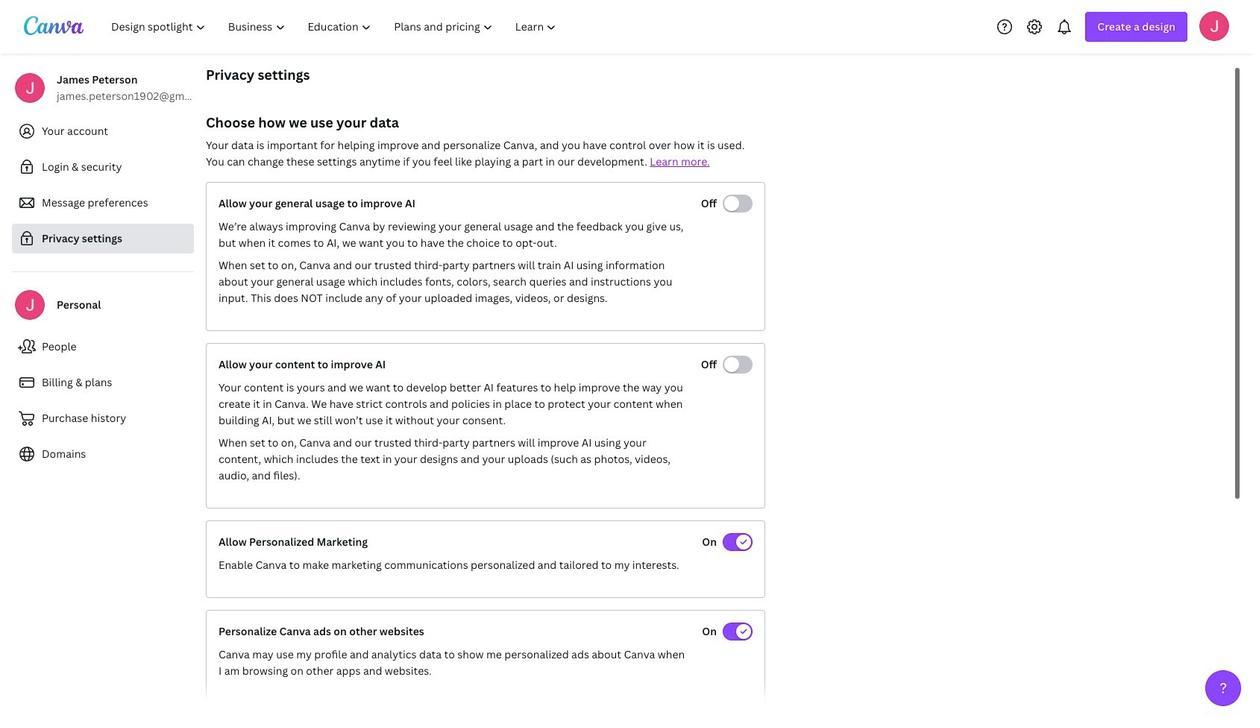 Task type: describe. For each thing, give the bounding box(es) containing it.
james peterson image
[[1200, 11, 1230, 41]]

top level navigation element
[[101, 12, 570, 42]]



Task type: vqa. For each thing, say whether or not it's contained in the screenshot.
+ Add Page button at the bottom of page
no



